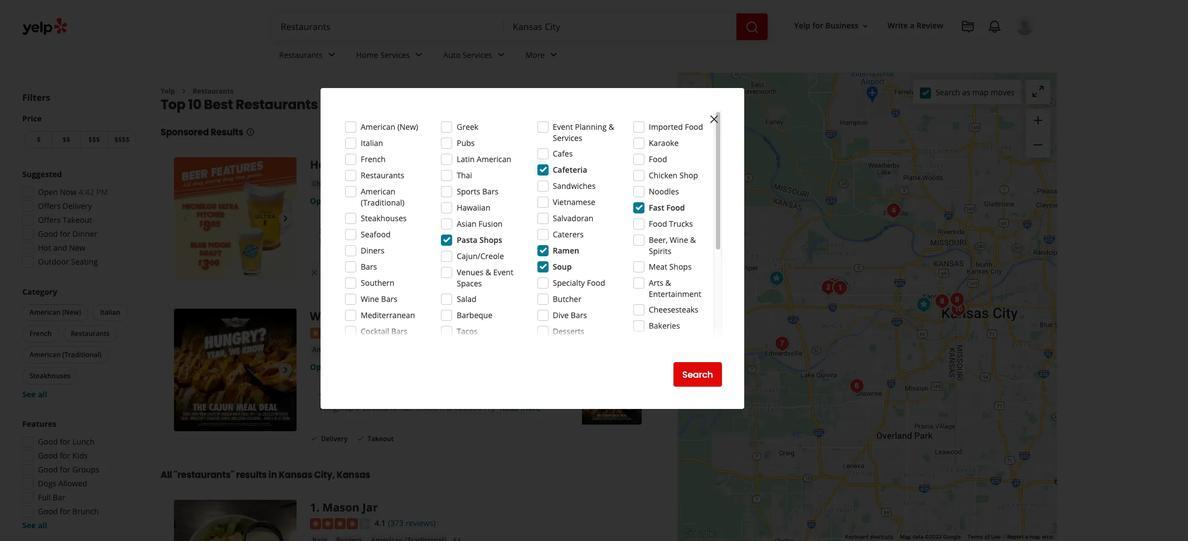 Task type: describe. For each thing, give the bounding box(es) containing it.
wandering vine at the castle image
[[846, 375, 869, 398]]

(373
[[388, 518, 404, 529]]

outdoor seating
[[321, 269, 374, 278]]

zoom in image
[[1032, 114, 1045, 127]]

kansas up greek
[[442, 96, 492, 114]]

latin
[[457, 154, 475, 165]]

good for groups
[[38, 465, 99, 475]]

read inside the new cajun meal deal wingstop® louisiana rub chicken & voodoo fry read more
[[500, 403, 519, 413]]

new inside the new cajun meal deal wingstop® louisiana rub chicken & voodoo fry read more
[[336, 391, 354, 402]]

don antonio's carnicería y taqueria image
[[827, 276, 850, 298]]

new inside group
[[69, 243, 85, 253]]

wingstop
[[310, 309, 362, 324]]

dinner
[[72, 229, 97, 239]]

arts & entertainment
[[649, 278, 702, 300]]

16 checkmark v2 image
[[310, 434, 319, 443]]

top
[[161, 96, 186, 114]]

good for kids
[[38, 451, 88, 461]]

sports inside search dialog
[[457, 186, 480, 197]]

the campground image
[[948, 298, 970, 321]]

voodoo
[[454, 403, 482, 413]]

(traditional) inside search dialog
[[361, 197, 405, 208]]

all
[[161, 469, 172, 482]]

venues
[[457, 267, 484, 278]]

4.1 star rating image
[[310, 519, 370, 530]]

seating
[[350, 269, 374, 278]]

deal
[[401, 391, 419, 402]]

krab kingz seafood kck image
[[822, 274, 845, 297]]

0 horizontal spatial (new)
[[62, 308, 81, 317]]

1 horizontal spatial american (new) button
[[310, 345, 368, 356]]

yelp for business
[[795, 20, 859, 31]]

grill 32 image
[[771, 333, 794, 355]]

food down the karaoke
[[649, 154, 667, 165]]

for for kids
[[60, 451, 70, 461]]

group containing category
[[20, 287, 138, 401]]

sports bars inside button
[[370, 179, 408, 189]]

american (new) button inside group
[[22, 305, 88, 321]]

& inside venues & event spaces
[[486, 267, 491, 278]]

restaurants up the 16 info v2 icon
[[236, 96, 318, 114]]

cheesesteaks
[[649, 305, 699, 315]]

report a map error link
[[1008, 534, 1054, 541]]

all for features
[[38, 520, 47, 531]]

chicken shop
[[649, 170, 698, 181]]

louisiana
[[362, 403, 397, 413]]

report
[[1008, 534, 1024, 541]]

a for report
[[1026, 534, 1029, 541]]

wine inside beer, wine & spirits
[[670, 235, 688, 245]]

price group
[[22, 113, 138, 151]]

restaurants inside search dialog
[[361, 170, 405, 181]]

sports inside button
[[370, 179, 391, 189]]

map region
[[558, 32, 1130, 542]]

asian
[[457, 219, 477, 229]]

dive bars
[[553, 310, 587, 321]]

fired
[[483, 237, 500, 247]]

see all for features
[[22, 520, 47, 531]]

services for home services
[[380, 49, 410, 60]]

outdoor seating
[[38, 257, 98, 267]]

write a review link
[[884, 16, 948, 36]]

4:42
[[79, 187, 94, 197]]

sponsored
[[161, 126, 209, 139]]

steakhouses inside search dialog
[[361, 213, 407, 224]]

open for until
[[310, 196, 331, 207]]

you'll
[[448, 237, 467, 247]]

hooters image
[[766, 268, 788, 290]]

food for fast food
[[667, 202, 685, 213]]

the lunch box image
[[947, 289, 969, 311]]

imported food
[[649, 122, 703, 132]]

0 vertical spatial more
[[527, 237, 548, 247]]

delivery inside group
[[63, 201, 92, 211]]

pasta
[[457, 235, 478, 245]]

french inside search dialog
[[361, 154, 386, 165]]

previous image for wingstop
[[179, 364, 192, 377]]

& inside arts & entertainment
[[666, 278, 672, 288]]

lunch
[[72, 437, 95, 447]]

24 chevron down v2 image for more
[[547, 48, 561, 62]]

midnight
[[351, 196, 384, 207]]

more inside the new cajun meal deal wingstop® louisiana rub chicken & voodoo fry read more
[[521, 403, 541, 413]]

open for now
[[38, 187, 58, 197]]

american inside american (traditional)
[[361, 186, 396, 197]]

chicken wings button
[[310, 179, 363, 190]]

home
[[356, 49, 378, 60]]

jar
[[363, 500, 378, 516]]

close image
[[708, 113, 721, 126]]

restaurants inside button
[[71, 329, 110, 339]]

filters
[[22, 91, 50, 104]]

1 horizontal spatial american (traditional) button
[[414, 179, 494, 190]]

1 vertical spatial takeout
[[440, 269, 467, 278]]

$$$$
[[114, 135, 130, 144]]

american (new) link
[[310, 345, 368, 356]]

mediterranean
[[361, 310, 415, 321]]

noodles
[[649, 186, 679, 197]]

search button
[[674, 363, 722, 387]]

bars right the dive
[[571, 310, 587, 321]]

outdoor for outdoor seating
[[38, 257, 69, 267]]

arts
[[649, 278, 664, 288]]

about.
[[513, 237, 537, 247]]

auto
[[443, 49, 461, 60]]

previous image for hooters
[[179, 212, 192, 226]]

kansas right in
[[279, 469, 313, 482]]

1
[[310, 500, 317, 516]]

search image
[[746, 20, 759, 34]]

group containing suggested
[[19, 169, 138, 271]]

1 vertical spatial american (new)
[[30, 308, 81, 317]]

kansas up mason jar link
[[337, 469, 370, 482]]

offers delivery
[[38, 201, 92, 211]]

salad
[[457, 294, 477, 305]]

thai
[[457, 170, 472, 181]]

groups
[[72, 465, 99, 475]]

sports bars button
[[367, 179, 410, 190]]

see for features
[[22, 520, 36, 531]]

slideshow element for hooters
[[174, 158, 297, 280]]

event inside venues & event spaces
[[493, 267, 514, 278]]

0 horizontal spatial city,
[[314, 469, 335, 482]]

sports bars link
[[367, 179, 410, 190]]

sports bars inside search dialog
[[457, 186, 499, 197]]

©2023
[[925, 534, 942, 541]]

for for groups
[[60, 465, 70, 475]]

0 horizontal spatial wingstop image
[[174, 309, 297, 432]]

slap's bbq image
[[932, 291, 954, 313]]

see all button for category
[[22, 389, 47, 400]]

italian inside button
[[100, 308, 120, 317]]

$ button
[[25, 131, 52, 148]]

barbeque
[[457, 310, 493, 321]]

my brother's place image
[[883, 200, 905, 222]]

0 vertical spatial (traditional)
[[450, 179, 492, 189]]

greek
[[457, 122, 479, 132]]

more link
[[517, 40, 570, 73]]

good for dinner
[[38, 229, 97, 239]]

bars up hawaiian
[[482, 186, 499, 197]]

until
[[333, 196, 349, 207]]

open down american (new) "link"
[[310, 362, 331, 373]]

shop
[[680, 170, 698, 181]]

bars right 2.9
[[391, 326, 408, 337]]

specialty
[[553, 278, 585, 288]]

review
[[917, 20, 944, 31]]

map
[[901, 534, 912, 541]]

a for write
[[911, 20, 915, 31]]

cocktail bars
[[361, 326, 408, 337]]

naree kitchen image
[[818, 277, 840, 299]]

dogs allowed
[[38, 479, 87, 489]]

chicken for chicken wings
[[312, 179, 339, 189]]

auto services link
[[435, 40, 517, 73]]

1 horizontal spatial wingstop image
[[913, 294, 935, 316]]

1 every from the left
[[320, 237, 339, 247]]

terms of use
[[968, 534, 1001, 541]]

expand map image
[[1032, 85, 1045, 98]]

use
[[992, 534, 1001, 541]]

fast food
[[649, 202, 685, 213]]

1 . mason jar
[[310, 500, 378, 516]]

brunch
[[72, 507, 99, 517]]

read more
[[507, 237, 548, 247]]

and
[[53, 243, 67, 253]]

google image
[[681, 527, 718, 542]]

search for search as map moves
[[936, 87, 961, 97]]

1 horizontal spatial city,
[[408, 96, 439, 114]]

$$ button
[[52, 131, 80, 148]]

imported
[[649, 122, 683, 132]]

$$$$ button
[[108, 131, 136, 148]]

0 horizontal spatial american (traditional) button
[[22, 347, 109, 364]]

0 horizontal spatial wine
[[361, 294, 379, 305]]

offers for offers takeout
[[38, 215, 61, 225]]

seating
[[71, 257, 98, 267]]

deals
[[427, 237, 446, 247]]

report a map error
[[1008, 534, 1054, 541]]

0 horizontal spatial takeout
[[63, 215, 92, 225]]

0 vertical spatial reviews)
[[401, 327, 431, 338]]

$$$ button
[[80, 131, 108, 148]]

24 chevron down v2 image
[[325, 48, 338, 62]]

good for good for groups
[[38, 465, 58, 475]]

projects image
[[962, 20, 975, 33]]

services for auto services
[[463, 49, 492, 60]]

full
[[38, 493, 51, 503]]

services inside event planning & services
[[553, 133, 583, 143]]

24 chevron down v2 image for home services
[[412, 48, 426, 62]]

american (new) inside "link"
[[312, 345, 366, 355]]

good for good for lunch
[[38, 437, 58, 447]]

spaces
[[457, 278, 482, 289]]

desserts
[[553, 326, 585, 337]]

of
[[985, 534, 990, 541]]

wings
[[341, 179, 361, 189]]

hooters image
[[174, 158, 297, 280]]



Task type: locate. For each thing, give the bounding box(es) containing it.
steakhouses button
[[22, 368, 78, 385]]

0 horizontal spatial restaurants link
[[193, 86, 234, 96]]

(traditional)
[[450, 179, 492, 189], [361, 197, 405, 208], [62, 350, 102, 360]]

2 horizontal spatial 24 chevron down v2 image
[[547, 48, 561, 62]]

outdoor for outdoor seating
[[321, 269, 349, 278]]

2 vertical spatial (traditional)
[[62, 350, 102, 360]]

(28
[[388, 327, 399, 338]]

1 vertical spatial previous image
[[179, 364, 192, 377]]

zoom out image
[[1032, 138, 1045, 152]]

0 vertical spatial shops
[[480, 235, 502, 245]]

event down cajun/creole
[[493, 267, 514, 278]]

1 24 chevron down v2 image from the left
[[412, 48, 426, 62]]

2 vertical spatial (new)
[[346, 345, 366, 355]]

& right the planning
[[609, 122, 615, 132]]

1 horizontal spatial steakhouses
[[361, 213, 407, 224]]

the
[[320, 391, 334, 402]]

1 horizontal spatial takeout
[[368, 434, 394, 444]]

2 good from the top
[[38, 437, 58, 447]]

previous image
[[179, 212, 192, 226], [179, 364, 192, 377]]

fast
[[649, 202, 665, 213]]

more right fry
[[521, 403, 541, 413]]

1 vertical spatial see all button
[[22, 520, 47, 531]]

1 vertical spatial american (new) button
[[310, 345, 368, 356]]

2 see all from the top
[[22, 520, 47, 531]]

delivery right 16 checkmark v2 image
[[321, 434, 348, 444]]

rub
[[399, 403, 414, 413]]

event inside event planning & services
[[553, 122, 573, 132]]

0 vertical spatial map
[[973, 87, 989, 97]]

0 vertical spatial see all button
[[22, 389, 47, 400]]

kansas
[[356, 96, 406, 114], [442, 96, 492, 114], [279, 469, 313, 482], [337, 469, 370, 482]]

restaurants left 24 chevron down v2 image
[[279, 49, 323, 60]]

next image
[[279, 212, 292, 226], [279, 364, 292, 377]]

takeout up dinner
[[63, 215, 92, 225]]

tacos
[[457, 326, 478, 337]]

chicken down "hooters" link
[[312, 179, 339, 189]]

takeout up spaces
[[440, 269, 467, 278]]

1 see from the top
[[22, 389, 36, 400]]

0 horizontal spatial new
[[69, 243, 85, 253]]

2 horizontal spatial american (traditional)
[[417, 179, 492, 189]]

gameday
[[343, 226, 380, 236]]

yelp
[[795, 20, 811, 31], [161, 86, 175, 96]]

french up sports bars link at the left of page
[[361, 154, 386, 165]]

italian inside search dialog
[[361, 138, 383, 148]]

american (traditional) button down latin
[[414, 179, 494, 190]]

2 see from the top
[[22, 520, 36, 531]]

restaurants link up "top 10 best restaurants near kansas city, kansas"
[[270, 40, 347, 73]]

1 horizontal spatial outdoor
[[321, 269, 349, 278]]

shops down fusion
[[480, 235, 502, 245]]

chicken inside search dialog
[[649, 170, 678, 181]]

0 vertical spatial search
[[936, 87, 961, 97]]

(traditional) down restaurants button
[[62, 350, 102, 360]]

event planning & services
[[553, 122, 615, 143]]

wingstop®
[[320, 403, 360, 413]]

2 all from the top
[[38, 520, 47, 531]]

0 horizontal spatial shops
[[480, 235, 502, 245]]

1 vertical spatial slideshow element
[[174, 309, 297, 432]]

0 horizontal spatial outdoor
[[38, 257, 69, 267]]

business
[[826, 20, 859, 31]]

1 vertical spatial yelp
[[161, 86, 175, 96]]

(traditional) up hawaiian
[[450, 179, 492, 189]]

for up good for kids
[[60, 437, 70, 447]]

2 24 chevron down v2 image from the left
[[495, 48, 508, 62]]

(new) inside "link"
[[346, 345, 366, 355]]

cafes
[[553, 148, 573, 159]]

2 offers from the top
[[38, 215, 61, 225]]

1 vertical spatial american (traditional) button
[[22, 347, 109, 364]]

0 vertical spatial new
[[69, 243, 85, 253]]

& down trucks
[[691, 235, 696, 245]]

0 vertical spatial delivery
[[63, 201, 92, 211]]

new up wingstop®
[[336, 391, 354, 402]]

1 horizontal spatial delivery
[[321, 434, 348, 444]]

0 horizontal spatial yelp
[[161, 86, 175, 96]]

wine down southern
[[361, 294, 379, 305]]

good for good for dinner
[[38, 229, 58, 239]]

0 vertical spatial previous image
[[179, 212, 192, 226]]

16 chevron right v2 image
[[180, 87, 188, 96]]

sports bars up hawaiian
[[457, 186, 499, 197]]

american (new)
[[361, 122, 419, 132], [30, 308, 81, 317], [312, 345, 366, 355]]

search dialog
[[0, 0, 1189, 542]]

for down good for lunch
[[60, 451, 70, 461]]

french
[[361, 154, 386, 165], [30, 329, 52, 339]]

hot
[[38, 243, 51, 253]]

chicken wings link
[[310, 179, 363, 190]]

for for lunch
[[60, 437, 70, 447]]

shops for meat shops
[[670, 262, 692, 272]]

see all for category
[[22, 389, 47, 400]]

butcher
[[553, 294, 582, 305]]

offers for offers delivery
[[38, 201, 61, 211]]

bars down diners
[[361, 262, 377, 272]]

& left voodoo
[[446, 403, 452, 413]]

1 horizontal spatial wine
[[670, 235, 688, 245]]

for down good for kids
[[60, 465, 70, 475]]

meal
[[380, 391, 399, 402]]

see all button
[[22, 389, 47, 400], [22, 520, 47, 531]]

takeout
[[63, 215, 92, 225], [440, 269, 467, 278], [368, 434, 394, 444]]

1 vertical spatial (new)
[[62, 308, 81, 317]]

4.1 link
[[375, 517, 386, 529]]

american (traditional) button up steakhouses button
[[22, 347, 109, 364]]

offers up offers takeout
[[38, 201, 61, 211]]

search inside button
[[683, 368, 713, 381]]

chicken inside the new cajun meal deal wingstop® louisiana rub chicken & voodoo fry read more
[[416, 403, 444, 413]]

& inside beer, wine & spirits
[[691, 235, 696, 245]]

food for imported food
[[685, 122, 703, 132]]

1 horizontal spatial every
[[366, 237, 386, 247]]

american (new) button up "french" button
[[22, 305, 88, 321]]

sports
[[370, 179, 391, 189], [457, 186, 480, 197]]

0 vertical spatial (new)
[[398, 122, 419, 132]]

restaurants up midnight at the top left of page
[[361, 170, 405, 181]]

16 checkmark v2 image
[[357, 434, 366, 443]]

24 chevron down v2 image inside more link
[[547, 48, 561, 62]]

shops
[[480, 235, 502, 245], [670, 262, 692, 272]]

16 info v2 image
[[246, 128, 255, 137]]

american (new) inside search dialog
[[361, 122, 419, 132]]

1 vertical spatial shops
[[670, 262, 692, 272]]

taco bell image
[[831, 276, 853, 298]]

1 vertical spatial italian
[[100, 308, 120, 317]]

1 vertical spatial steakhouses
[[30, 372, 70, 381]]

the new cajun meal deal wingstop® louisiana rub chicken & voodoo fry read more
[[320, 391, 541, 413]]

0 vertical spatial yelp
[[795, 20, 811, 31]]

kansas right near
[[356, 96, 406, 114]]

4.1
[[375, 518, 386, 529]]

french down category
[[30, 329, 52, 339]]

new up seating
[[69, 243, 85, 253]]

yelp for yelp for business
[[795, 20, 811, 31]]

3 24 chevron down v2 image from the left
[[547, 48, 561, 62]]

0 vertical spatial restaurants link
[[270, 40, 347, 73]]

bars
[[393, 179, 408, 189], [482, 186, 499, 197], [361, 262, 377, 272], [381, 294, 398, 305], [571, 310, 587, 321], [391, 326, 408, 337]]

1 vertical spatial see all
[[22, 520, 47, 531]]

0 horizontal spatial steakhouses
[[30, 372, 70, 381]]

1 vertical spatial outdoor
[[321, 269, 349, 278]]

american inside "link"
[[312, 345, 344, 355]]

1 vertical spatial next image
[[279, 364, 292, 377]]

2 horizontal spatial (traditional)
[[450, 179, 492, 189]]

0 vertical spatial french
[[361, 154, 386, 165]]

restaurants link
[[270, 40, 347, 73], [193, 86, 234, 96]]

good for lunch
[[38, 437, 95, 447]]

0 horizontal spatial services
[[380, 49, 410, 60]]

near
[[321, 96, 353, 114]]

0 horizontal spatial american (traditional)
[[30, 350, 102, 360]]

0 vertical spatial all
[[38, 389, 47, 400]]

(new) inside search dialog
[[398, 122, 419, 132]]

food up food trucks
[[667, 202, 685, 213]]

restaurants inside business categories element
[[279, 49, 323, 60]]

& right "arts"
[[666, 278, 672, 288]]

0 vertical spatial offers
[[38, 201, 61, 211]]

dogs
[[38, 479, 56, 489]]

american (traditional) link
[[414, 179, 494, 190]]

1 see all button from the top
[[22, 389, 47, 400]]

every down score at left top
[[320, 237, 339, 247]]

24 chevron down v2 image inside home services link
[[412, 48, 426, 62]]

keyboard shortcuts
[[846, 534, 894, 541]]

write a review
[[888, 20, 944, 31]]

cajun/creole
[[457, 251, 504, 262]]

map
[[973, 87, 989, 97], [1030, 534, 1041, 541]]

home services link
[[347, 40, 435, 73]]

services right home
[[380, 49, 410, 60]]

sandwiches
[[553, 181, 596, 191]]

takeout right 16 checkmark v2 icon
[[368, 434, 394, 444]]

& inside event planning & services
[[609, 122, 615, 132]]

1 vertical spatial all
[[38, 520, 47, 531]]

map for error
[[1030, 534, 1041, 541]]

shops for pasta shops
[[480, 235, 502, 245]]

1 good from the top
[[38, 229, 58, 239]]

latin american
[[457, 154, 512, 165]]

map right 'as'
[[973, 87, 989, 97]]

slideshow element
[[174, 158, 297, 280], [174, 309, 297, 432]]

for for business
[[813, 20, 824, 31]]

for inside button
[[813, 20, 824, 31]]

group
[[1026, 109, 1051, 158], [19, 169, 138, 271], [20, 287, 138, 401], [19, 419, 138, 532]]

0 horizontal spatial french
[[30, 329, 52, 339]]

next image for wingstop
[[279, 364, 292, 377]]

venues & event spaces
[[457, 267, 514, 289]]

italian button
[[93, 305, 128, 321]]

chicken up noodles
[[649, 170, 678, 181]]

2 horizontal spatial takeout
[[440, 269, 467, 278]]

salvadoran
[[553, 213, 594, 224]]

slideshow element for wingstop
[[174, 309, 297, 432]]

sports bars up midnight at the top left of page
[[370, 179, 408, 189]]

0 vertical spatial wine
[[670, 235, 688, 245]]

24 chevron down v2 image left the auto
[[412, 48, 426, 62]]

1 vertical spatial reviews)
[[406, 518, 436, 529]]

0 horizontal spatial every
[[320, 237, 339, 247]]

business categories element
[[270, 40, 1035, 73]]

1 slideshow element from the top
[[174, 158, 297, 280]]

ramen
[[553, 245, 580, 256]]

1 vertical spatial french
[[30, 329, 52, 339]]

features
[[22, 419, 56, 430]]

american (traditional) inside group
[[30, 350, 102, 360]]

a inside 'link'
[[911, 20, 915, 31]]

wine down trucks
[[670, 235, 688, 245]]

1 next image from the top
[[279, 212, 292, 226]]

0 vertical spatial outdoor
[[38, 257, 69, 267]]

2 vertical spatial takeout
[[368, 434, 394, 444]]

more
[[526, 49, 545, 60]]

restaurants link right 16 chevron right v2 icon
[[193, 86, 234, 96]]

0 horizontal spatial sports bars
[[370, 179, 408, 189]]

map data ©2023 google
[[901, 534, 961, 541]]

see all button down full
[[22, 520, 47, 531]]

keyboard
[[846, 534, 869, 541]]

all down steakhouses button
[[38, 389, 47, 400]]

american (new) button down 2.9 star rating image
[[310, 345, 368, 356]]

2 previous image from the top
[[179, 364, 192, 377]]

2 slideshow element from the top
[[174, 309, 297, 432]]

restaurants down "italian" button
[[71, 329, 110, 339]]

sports up midnight at the top left of page
[[370, 179, 391, 189]]

3 good from the top
[[38, 451, 58, 461]]

(traditional) down "sports bars" button
[[361, 197, 405, 208]]

2.9
[[375, 327, 386, 338]]

1 all from the top
[[38, 389, 47, 400]]

wingstop image
[[913, 294, 935, 316], [174, 309, 297, 432]]

search as map moves
[[936, 87, 1015, 97]]

steakhouses down "french" button
[[30, 372, 70, 381]]

more
[[527, 237, 548, 247], [521, 403, 541, 413]]

see all button for features
[[22, 520, 47, 531]]

24 chevron down v2 image
[[412, 48, 426, 62], [495, 48, 508, 62], [547, 48, 561, 62]]

yelp for business button
[[790, 16, 875, 36]]

spirits
[[649, 246, 672, 257]]

next image for hooters
[[279, 212, 292, 226]]

chicken for chicken shop
[[649, 170, 678, 181]]

good up dogs
[[38, 465, 58, 475]]

0 horizontal spatial a
[[911, 20, 915, 31]]

2 next image from the top
[[279, 364, 292, 377]]

&
[[609, 122, 615, 132], [691, 235, 696, 245], [486, 267, 491, 278], [666, 278, 672, 288], [446, 403, 452, 413]]

& inside the new cajun meal deal wingstop® louisiana rub chicken & voodoo fry read more
[[446, 403, 452, 413]]

1 horizontal spatial (new)
[[346, 345, 366, 355]]

read right fry
[[500, 403, 519, 413]]

1 horizontal spatial search
[[936, 87, 961, 97]]

food left close icon
[[685, 122, 703, 132]]

bars up mediterranean
[[381, 294, 398, 305]]

map left error
[[1030, 534, 1041, 541]]

italian
[[361, 138, 383, 148], [100, 308, 120, 317]]

score gameday deals
[[320, 226, 403, 236]]

24 chevron down v2 image right auto services
[[495, 48, 508, 62]]

search for search
[[683, 368, 713, 381]]

food right specialty
[[587, 278, 606, 288]]

open until midnight
[[310, 196, 384, 207]]

sports down thai
[[457, 186, 480, 197]]

outdoor right 16 close v2 image
[[321, 269, 349, 278]]

0 horizontal spatial italian
[[100, 308, 120, 317]]

1 vertical spatial delivery
[[321, 434, 348, 444]]

all
[[38, 389, 47, 400], [38, 520, 47, 531]]

steakhouses
[[361, 213, 407, 224], [30, 372, 70, 381]]

sports bars
[[370, 179, 408, 189], [457, 186, 499, 197]]

1 horizontal spatial event
[[553, 122, 573, 132]]

1 vertical spatial wine
[[361, 294, 379, 305]]

yelp for the yelp link
[[161, 86, 175, 96]]

a right report
[[1026, 534, 1029, 541]]

1 horizontal spatial italian
[[361, 138, 383, 148]]

see for category
[[22, 389, 36, 400]]

good down full
[[38, 507, 58, 517]]

1 horizontal spatial (traditional)
[[361, 197, 405, 208]]

delivery down open now 4:42 pm
[[63, 201, 92, 211]]

0 horizontal spatial 24 chevron down v2 image
[[412, 48, 426, 62]]

1 vertical spatial more
[[521, 403, 541, 413]]

for down bar
[[60, 507, 70, 517]]

$
[[37, 135, 41, 144]]

5 good from the top
[[38, 507, 58, 517]]

for for brunch
[[60, 507, 70, 517]]

hawaiian
[[457, 202, 491, 213]]

chicken down deal
[[416, 403, 444, 413]]

american (traditional) for "american (traditional)" "button" to the left
[[30, 350, 102, 360]]

1 offers from the top
[[38, 201, 61, 211]]

yelp left 16 chevron right v2 icon
[[161, 86, 175, 96]]

"restaurants"
[[174, 469, 234, 482]]

1 horizontal spatial sports bars
[[457, 186, 499, 197]]

1 vertical spatial city,
[[314, 469, 335, 482]]

& down cajun/creole
[[486, 267, 491, 278]]

outdoor down and
[[38, 257, 69, 267]]

reviews) right (373
[[406, 518, 436, 529]]

16 chevron down v2 image
[[861, 22, 870, 30]]

for for dinner
[[60, 229, 70, 239]]

0 horizontal spatial event
[[493, 267, 514, 278]]

delivery
[[63, 201, 92, 211], [321, 434, 348, 444]]

pubs
[[457, 138, 475, 148]]

0 vertical spatial american (new) button
[[22, 305, 88, 321]]

map for moves
[[973, 87, 989, 97]]

0 vertical spatial steakhouses
[[361, 213, 407, 224]]

steakhouses inside button
[[30, 372, 70, 381]]

0 vertical spatial read
[[507, 237, 525, 247]]

0 vertical spatial takeout
[[63, 215, 92, 225]]

full bar
[[38, 493, 65, 503]]

2 see all button from the top
[[22, 520, 47, 531]]

0 horizontal spatial chicken
[[312, 179, 339, 189]]

food up beer,
[[649, 219, 667, 229]]

caterers
[[553, 229, 584, 240]]

italian up "sports bars" button
[[361, 138, 383, 148]]

more left 'ramen'
[[527, 237, 548, 247]]

1 see all from the top
[[22, 389, 47, 400]]

food for specialty food
[[587, 278, 606, 288]]

1 vertical spatial (traditional)
[[361, 197, 405, 208]]

good down features
[[38, 437, 58, 447]]

2.9 star rating image
[[310, 328, 370, 339]]

all down full
[[38, 520, 47, 531]]

(new)
[[398, 122, 419, 132], [62, 308, 81, 317], [346, 345, 366, 355]]

yelp inside button
[[795, 20, 811, 31]]

1 vertical spatial new
[[336, 391, 354, 402]]

every down score gameday deals
[[366, 237, 386, 247]]

good for good for kids
[[38, 451, 58, 461]]

beer, wine & spirits
[[649, 235, 696, 257]]

chicken inside button
[[312, 179, 339, 189]]

1 vertical spatial see
[[22, 520, 36, 531]]

2 every from the left
[[366, 237, 386, 247]]

for left business
[[813, 20, 824, 31]]

cajun
[[356, 391, 378, 402]]

1 vertical spatial restaurants link
[[193, 86, 234, 96]]

mason jar link
[[323, 500, 378, 516]]

french inside button
[[30, 329, 52, 339]]

1 previous image from the top
[[179, 212, 192, 226]]

pm
[[96, 187, 108, 197]]

0 vertical spatial next image
[[279, 212, 292, 226]]

southern
[[361, 278, 395, 288]]

1 horizontal spatial new
[[336, 391, 354, 402]]

group containing features
[[19, 419, 138, 532]]

karaoke
[[649, 138, 679, 148]]

0 horizontal spatial (traditional)
[[62, 350, 102, 360]]

home services
[[356, 49, 410, 60]]

services up cafes
[[553, 133, 583, 143]]

mason jar image
[[829, 277, 852, 300]]

shortcuts
[[870, 534, 894, 541]]

16 close v2 image
[[310, 268, 319, 277]]

0 vertical spatial event
[[553, 122, 573, 132]]

bars up deals
[[393, 179, 408, 189]]

american (traditional) up steakhouses button
[[30, 350, 102, 360]]

reviews) right the (28
[[401, 327, 431, 338]]

None search field
[[272, 13, 770, 40]]

restaurants right 16 chevron right v2 icon
[[193, 86, 234, 96]]

24 chevron down v2 image right the more
[[547, 48, 561, 62]]

all for category
[[38, 389, 47, 400]]

see all button down steakhouses button
[[22, 389, 47, 400]]

wine bars
[[361, 294, 398, 305]]

4 good from the top
[[38, 465, 58, 475]]

category
[[22, 287, 57, 297]]

services right the auto
[[463, 49, 492, 60]]

for down offers takeout
[[60, 229, 70, 239]]

meat
[[649, 262, 668, 272]]

american (traditional) for the rightmost "american (traditional)" "button"
[[417, 179, 492, 189]]

event up cafes
[[553, 122, 573, 132]]

bars inside button
[[393, 179, 408, 189]]

open down suggested
[[38, 187, 58, 197]]

1 horizontal spatial american (traditional)
[[361, 186, 405, 208]]

1 horizontal spatial yelp
[[795, 20, 811, 31]]

italian up restaurants button
[[100, 308, 120, 317]]

1 vertical spatial a
[[1026, 534, 1029, 541]]

american (traditional) down latin
[[417, 179, 492, 189]]

24 chevron down v2 image inside auto services link
[[495, 48, 508, 62]]

good for good for brunch
[[38, 507, 58, 517]]

notifications image
[[988, 20, 1002, 33]]

yelp left business
[[795, 20, 811, 31]]

american (traditional) inside search dialog
[[361, 186, 405, 208]]

0 horizontal spatial sports
[[370, 179, 391, 189]]

new
[[69, 243, 85, 253], [336, 391, 354, 402]]

user actions element
[[786, 14, 1051, 83]]

good down good for lunch
[[38, 451, 58, 461]]

24 chevron down v2 image for auto services
[[495, 48, 508, 62]]

meat shops
[[649, 262, 692, 272]]

read right fired
[[507, 237, 525, 247]]

steakhouses up deals
[[361, 213, 407, 224]]

0 vertical spatial see all
[[22, 389, 47, 400]]

american (traditional) right the wings
[[361, 186, 405, 208]]



Task type: vqa. For each thing, say whether or not it's contained in the screenshot.


